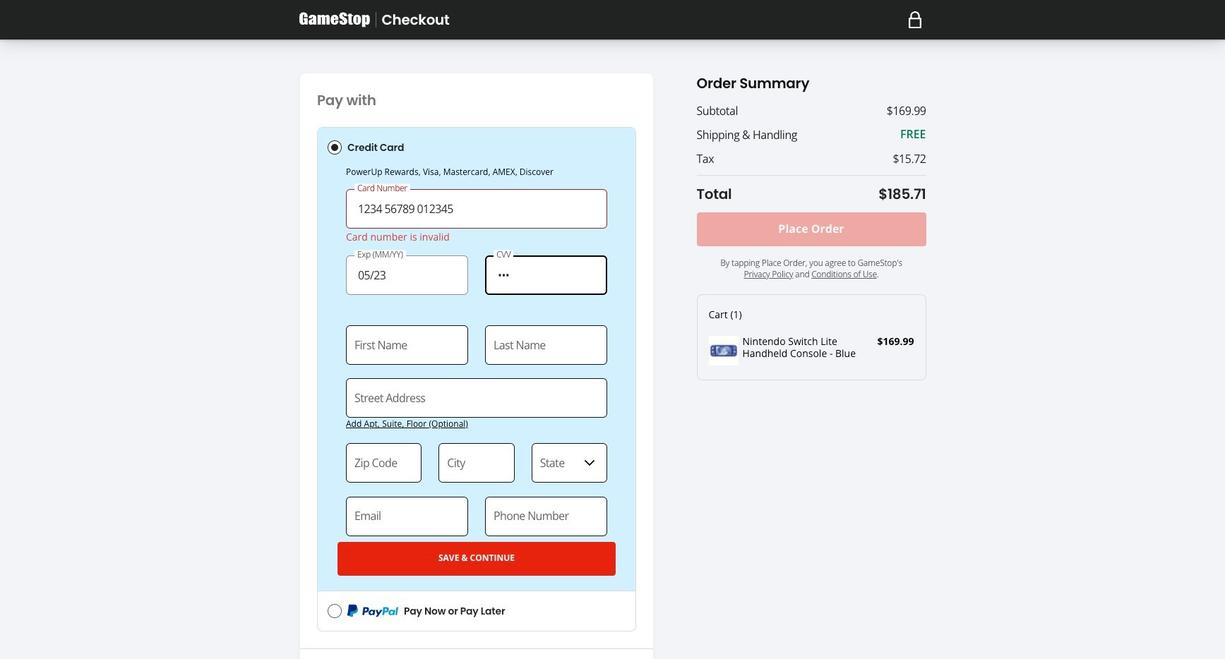 Task type: locate. For each thing, give the bounding box(es) containing it.
None email field
[[346, 497, 468, 536]]

None password field
[[485, 255, 607, 295]]

tab list
[[317, 127, 636, 632]]

None telephone field
[[485, 497, 607, 536]]

None text field
[[346, 326, 468, 365], [346, 379, 607, 418], [439, 444, 515, 483], [346, 326, 468, 365], [346, 379, 607, 418], [439, 444, 515, 483]]

None text field
[[346, 189, 607, 229], [346, 255, 468, 295], [485, 326, 607, 365], [346, 444, 422, 483], [346, 189, 607, 229], [346, 255, 468, 295], [485, 326, 607, 365], [346, 444, 422, 483]]



Task type: describe. For each thing, give the bounding box(es) containing it.
lock icon image
[[908, 11, 922, 28]]

gamestop image
[[299, 11, 370, 28]]

nintendo switch lite handheld console - blue image
[[709, 336, 738, 366]]



Task type: vqa. For each thing, say whether or not it's contained in the screenshot.
GameStop 'Image'
yes



